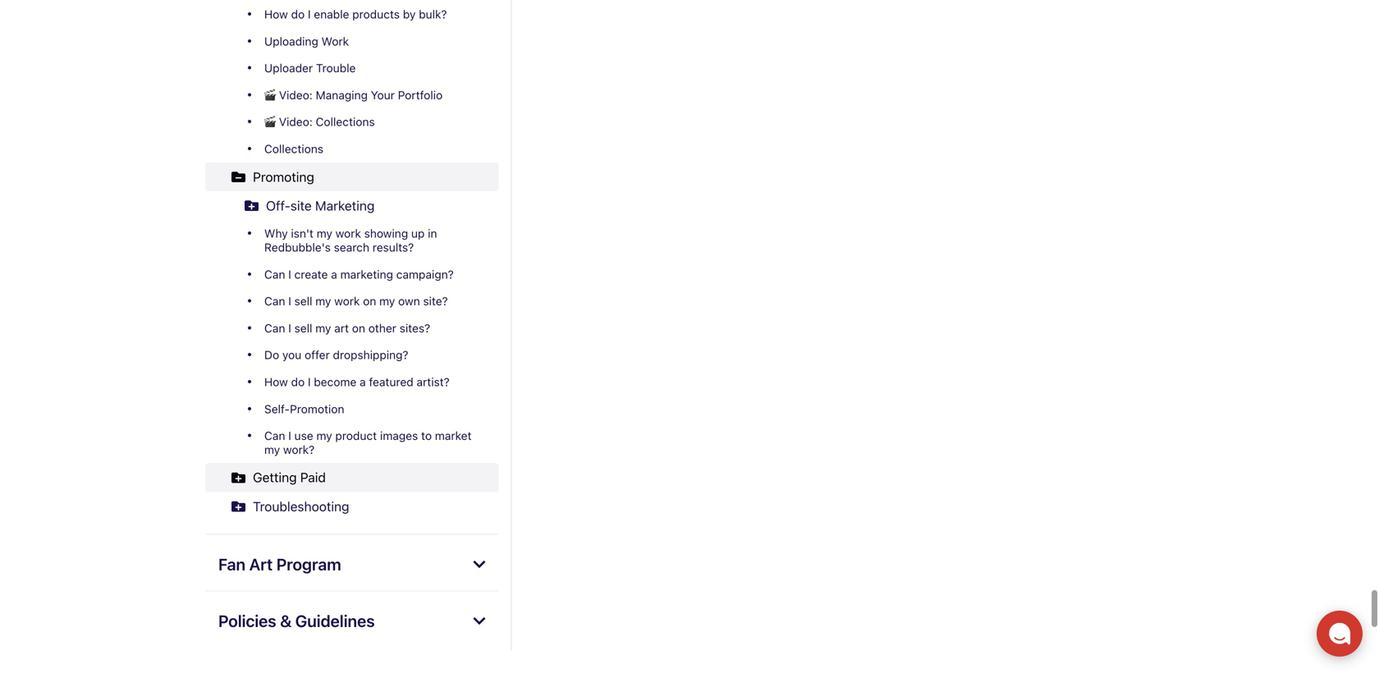 Task type: vqa. For each thing, say whether or not it's contained in the screenshot.
🎬 Video: Collections at the left top of page
yes



Task type: locate. For each thing, give the bounding box(es) containing it.
portfolio
[[398, 88, 443, 102]]

a right 'create'
[[331, 268, 337, 281]]

a inside can i create a marketing campaign? "link"
[[331, 268, 337, 281]]

do inside how do i become a featured artist? link
[[291, 375, 305, 389]]

0 vertical spatial a
[[331, 268, 337, 281]]

2 sell from the top
[[295, 321, 312, 335]]

can inside 'link'
[[264, 321, 285, 335]]

my left art
[[316, 321, 331, 335]]

on
[[363, 295, 376, 308], [352, 321, 365, 335]]

do for become
[[291, 375, 305, 389]]

sell for work
[[295, 295, 312, 308]]

how
[[264, 7, 288, 21], [264, 375, 288, 389]]

troubleshooting link
[[205, 492, 499, 521]]

managing
[[316, 88, 368, 102]]

uploader trouble link
[[205, 55, 499, 82]]

can i sell my work on my own site? link
[[205, 288, 499, 315]]

collections down managing
[[316, 115, 375, 129]]

0 vertical spatial on
[[363, 295, 376, 308]]

a
[[331, 268, 337, 281], [360, 375, 366, 389]]

my down 'create'
[[316, 295, 331, 308]]

self-promotion link
[[205, 396, 499, 423]]

own
[[398, 295, 420, 308]]

campaign?
[[396, 268, 454, 281]]

site?
[[423, 295, 448, 308]]

use
[[295, 429, 313, 443]]

i inside can i create a marketing campaign? "link"
[[288, 268, 291, 281]]

fan art program
[[218, 555, 341, 574]]

1 sell from the top
[[295, 295, 312, 308]]

sell inside 'link'
[[295, 321, 312, 335]]

on down marketing
[[363, 295, 376, 308]]

why isn't my work showing up in redbubble's search results? link
[[205, 220, 499, 261]]

can i sell my art on other sites?
[[264, 321, 430, 335]]

2 can from the top
[[264, 295, 285, 308]]

i inside can i sell my work on my own site? link
[[288, 295, 291, 308]]

do
[[264, 348, 279, 362]]

1 vertical spatial video:
[[279, 115, 313, 129]]

0 vertical spatial sell
[[295, 295, 312, 308]]

policies & guidelines link
[[205, 605, 499, 638]]

3 can from the top
[[264, 321, 285, 335]]

1 can from the top
[[264, 268, 285, 281]]

sell for art
[[295, 321, 312, 335]]

i for can i create a marketing campaign?
[[288, 268, 291, 281]]

video:
[[279, 88, 313, 102], [279, 115, 313, 129]]

policies & guidelines
[[218, 612, 375, 631]]

images
[[380, 429, 418, 443]]

i inside can i use my product images to market my work?
[[288, 429, 291, 443]]

0 vertical spatial video:
[[279, 88, 313, 102]]

marketing
[[315, 198, 375, 214]]

2 how from the top
[[264, 375, 288, 389]]

search
[[334, 241, 370, 254]]

work
[[336, 227, 361, 240], [334, 295, 360, 308]]

work?
[[283, 443, 315, 457]]

1 video: from the top
[[279, 88, 313, 102]]

results?
[[373, 241, 414, 254]]

can for can i sell my work on my own site?
[[264, 295, 285, 308]]

bulk?
[[419, 7, 447, 21]]

on for work
[[363, 295, 376, 308]]

how do i enable products by bulk?
[[264, 7, 447, 21]]

collections up 'promoting'
[[264, 142, 324, 156]]

0 vertical spatial work
[[336, 227, 361, 240]]

my left own
[[380, 295, 395, 308]]

uploading work link
[[205, 28, 499, 55]]

1 vertical spatial a
[[360, 375, 366, 389]]

getting
[[253, 470, 297, 486]]

collections link
[[205, 136, 499, 162]]

how up uploading
[[264, 7, 288, 21]]

1 how from the top
[[264, 7, 288, 21]]

sell
[[295, 295, 312, 308], [295, 321, 312, 335]]

i inside how do i become a featured artist? link
[[308, 375, 311, 389]]

2 do from the top
[[291, 375, 305, 389]]

my right isn't at top left
[[317, 227, 333, 240]]

i inside 'can i sell my art on other sites?' 'link'
[[288, 321, 291, 335]]

can for can i use my product images to market my work?
[[264, 429, 285, 443]]

🎬
[[264, 88, 276, 102], [264, 115, 276, 129]]

1 vertical spatial do
[[291, 375, 305, 389]]

program
[[277, 555, 341, 574]]

can i sell my art on other sites? link
[[205, 315, 499, 342]]

create
[[295, 268, 328, 281]]

2 🎬 from the top
[[264, 115, 276, 129]]

fan
[[218, 555, 246, 574]]

do you offer dropshipping?
[[264, 348, 409, 362]]

promoting link
[[205, 162, 499, 191]]

do down you on the bottom left of the page
[[291, 375, 305, 389]]

how for how do i become a featured artist?
[[264, 375, 288, 389]]

a right become
[[360, 375, 366, 389]]

1 horizontal spatial a
[[360, 375, 366, 389]]

your
[[371, 88, 395, 102]]

work up can i sell my art on other sites?
[[334, 295, 360, 308]]

other
[[369, 321, 397, 335]]

on inside 'link'
[[352, 321, 365, 335]]

can inside "link"
[[264, 268, 285, 281]]

product
[[335, 429, 377, 443]]

how for how do i enable products by bulk?
[[264, 7, 288, 21]]

🎬 down uploader
[[264, 88, 276, 102]]

do for enable
[[291, 7, 305, 21]]

do inside "how do i enable products by bulk?" link
[[291, 7, 305, 21]]

on right art
[[352, 321, 365, 335]]

sell up you on the bottom left of the page
[[295, 321, 312, 335]]

artist?
[[417, 375, 450, 389]]

🎬 up 'promoting'
[[264, 115, 276, 129]]

🎬 for 🎬 video: managing your portfolio
[[264, 88, 276, 102]]

1 vertical spatial work
[[334, 295, 360, 308]]

isn't
[[291, 227, 314, 240]]

sell down 'create'
[[295, 295, 312, 308]]

work inside why isn't my work showing up in redbubble's search results?
[[336, 227, 361, 240]]

1 vertical spatial collections
[[264, 142, 324, 156]]

can inside can i use my product images to market my work?
[[264, 429, 285, 443]]

1 🎬 from the top
[[264, 88, 276, 102]]

i
[[308, 7, 311, 21], [288, 268, 291, 281], [288, 295, 291, 308], [288, 321, 291, 335], [308, 375, 311, 389], [288, 429, 291, 443]]

do you offer dropshipping? link
[[205, 342, 499, 369]]

can
[[264, 268, 285, 281], [264, 295, 285, 308], [264, 321, 285, 335], [264, 429, 285, 443]]

uploading
[[264, 34, 319, 48]]

2 video: from the top
[[279, 115, 313, 129]]

0 horizontal spatial a
[[331, 268, 337, 281]]

video: for collections
[[279, 115, 313, 129]]

how up self-
[[264, 375, 288, 389]]

off-site marketing
[[266, 198, 375, 214]]

1 do from the top
[[291, 7, 305, 21]]

work up search
[[336, 227, 361, 240]]

do up uploading
[[291, 7, 305, 21]]

🎬 video: collections link
[[205, 109, 499, 136]]

do
[[291, 7, 305, 21], [291, 375, 305, 389]]

why isn't my work showing up in redbubble's search results?
[[264, 227, 437, 254]]

in
[[428, 227, 437, 240]]

4 can from the top
[[264, 429, 285, 443]]

0 vertical spatial do
[[291, 7, 305, 21]]

market
[[435, 429, 472, 443]]

my
[[317, 227, 333, 240], [316, 295, 331, 308], [380, 295, 395, 308], [316, 321, 331, 335], [317, 429, 332, 443], [264, 443, 280, 457]]

dropshipping?
[[333, 348, 409, 362]]

promoting
[[253, 169, 314, 185]]

can for can i sell my art on other sites?
[[264, 321, 285, 335]]

by
[[403, 7, 416, 21]]

collections
[[316, 115, 375, 129], [264, 142, 324, 156]]

1 vertical spatial 🎬
[[264, 115, 276, 129]]

1 vertical spatial on
[[352, 321, 365, 335]]

0 vertical spatial how
[[264, 7, 288, 21]]

can i use my product images to market my work?
[[264, 429, 472, 457]]

art
[[249, 555, 273, 574]]

redbubble's
[[264, 241, 331, 254]]

1 vertical spatial sell
[[295, 321, 312, 335]]

1 vertical spatial how
[[264, 375, 288, 389]]

0 vertical spatial 🎬
[[264, 88, 276, 102]]

off-site marketing link
[[205, 191, 499, 220]]

self-
[[264, 402, 290, 416]]

sites?
[[400, 321, 430, 335]]

🎬 video: managing your portfolio
[[264, 88, 443, 102]]



Task type: describe. For each thing, give the bounding box(es) containing it.
my inside 'link'
[[316, 321, 331, 335]]

🎬 video: collections
[[264, 115, 375, 129]]

marketing
[[340, 268, 393, 281]]

my right "use" on the left bottom of the page
[[317, 429, 332, 443]]

paid
[[300, 470, 326, 486]]

uploader trouble
[[264, 61, 356, 75]]

&
[[280, 612, 292, 631]]

offer
[[305, 348, 330, 362]]

up
[[411, 227, 425, 240]]

video: for managing
[[279, 88, 313, 102]]

featured
[[369, 375, 414, 389]]

a inside how do i become a featured artist? link
[[360, 375, 366, 389]]

promotion
[[290, 402, 344, 416]]

site
[[291, 198, 312, 214]]

trouble
[[316, 61, 356, 75]]

🎬 for 🎬 video: collections
[[264, 115, 276, 129]]

to
[[421, 429, 432, 443]]

art
[[334, 321, 349, 335]]

i for can i sell my art on other sites?
[[288, 321, 291, 335]]

open chat image
[[1329, 623, 1352, 646]]

off-
[[266, 198, 291, 214]]

i inside "how do i enable products by bulk?" link
[[308, 7, 311, 21]]

my inside why isn't my work showing up in redbubble's search results?
[[317, 227, 333, 240]]

uploading work
[[264, 34, 349, 48]]

i for can i use my product images to market my work?
[[288, 429, 291, 443]]

how do i enable products by bulk? link
[[205, 1, 499, 28]]

guidelines
[[295, 612, 375, 631]]

work
[[322, 34, 349, 48]]

on for art
[[352, 321, 365, 335]]

fan art program link
[[205, 548, 499, 581]]

my left work?
[[264, 443, 280, 457]]

0 vertical spatial collections
[[316, 115, 375, 129]]

showing
[[364, 227, 408, 240]]

can i use my product images to market my work? link
[[205, 423, 499, 463]]

products
[[353, 7, 400, 21]]

i for can i sell my work on my own site?
[[288, 295, 291, 308]]

you
[[282, 348, 302, 362]]

enable
[[314, 7, 349, 21]]

troubleshooting
[[253, 499, 349, 514]]

getting paid link
[[205, 463, 499, 492]]

self-promotion
[[264, 402, 344, 416]]

can i sell my work on my own site?
[[264, 295, 448, 308]]

why
[[264, 227, 288, 240]]

how do i become a featured artist?
[[264, 375, 450, 389]]

can i create a marketing campaign? link
[[205, 261, 499, 288]]

can for can i create a marketing campaign?
[[264, 268, 285, 281]]

become
[[314, 375, 357, 389]]

uploader
[[264, 61, 313, 75]]

🎬 video: managing your portfolio link
[[205, 82, 499, 109]]

how do i become a featured artist? link
[[205, 369, 499, 396]]

policies
[[218, 612, 276, 631]]

getting paid
[[253, 470, 326, 486]]

can i create a marketing campaign?
[[264, 268, 454, 281]]



